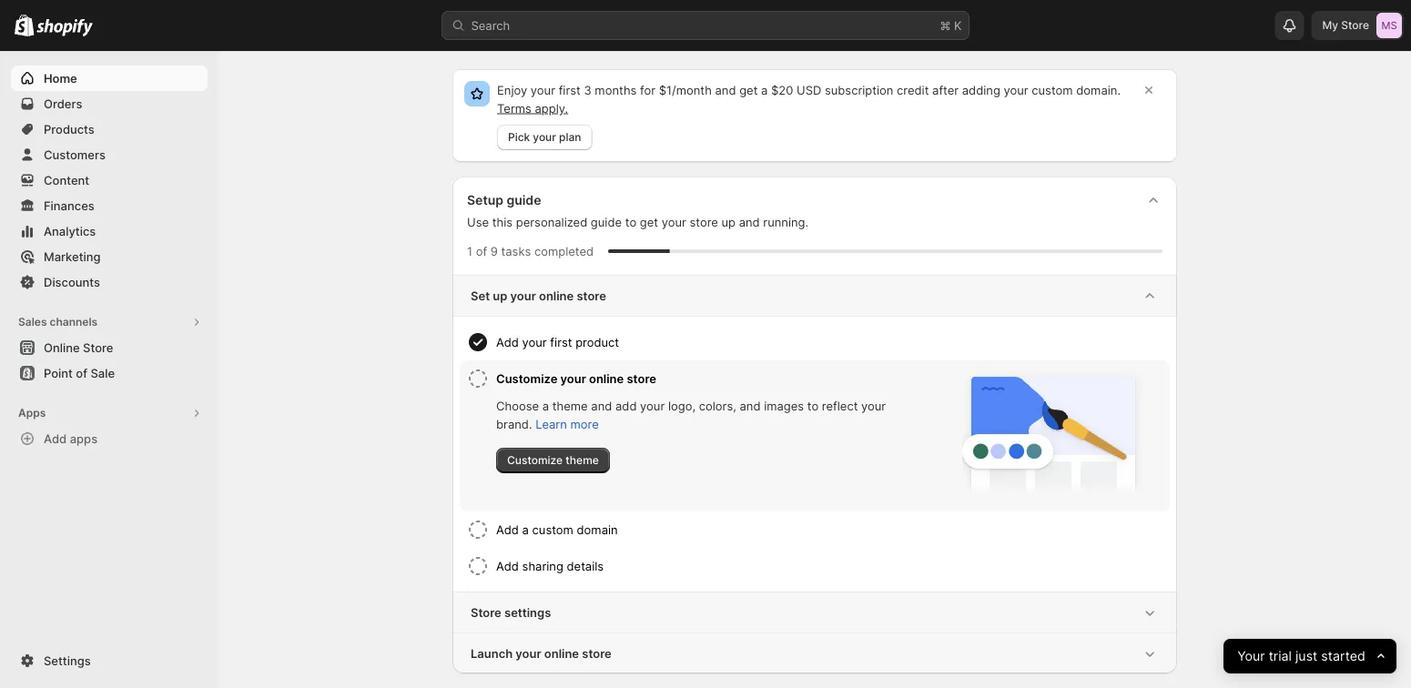 Task type: vqa. For each thing, say whether or not it's contained in the screenshot.
PREVIOUS 'icon'
no



Task type: describe. For each thing, give the bounding box(es) containing it.
customize for customize theme
[[507, 454, 563, 467]]

add sharing details
[[496, 559, 604, 573]]

add for add a custom domain
[[496, 523, 519, 537]]

1 of 9 tasks completed
[[467, 244, 594, 258]]

add your first product
[[496, 335, 619, 349]]

store for online store
[[83, 341, 113, 355]]

for
[[640, 83, 656, 97]]

sales channels
[[18, 316, 98, 329]]

0 horizontal spatial to
[[625, 215, 637, 229]]

9
[[491, 244, 498, 258]]

set up your online store button
[[453, 276, 1178, 316]]

3
[[584, 83, 592, 97]]

customize your online store
[[496, 372, 657, 386]]

0 vertical spatial up
[[722, 215, 736, 229]]

orders link
[[11, 91, 208, 117]]

reflect
[[822, 399, 858, 413]]

of for 9
[[476, 244, 487, 258]]

add apps
[[44, 432, 98, 446]]

your trial just started button
[[1224, 639, 1397, 674]]

1 horizontal spatial shopify image
[[37, 19, 93, 37]]

choose
[[496, 399, 539, 413]]

domain.
[[1077, 83, 1121, 97]]

choose a theme and add your logo, colors, and images to reflect your brand.
[[496, 399, 886, 431]]

customize theme
[[507, 454, 599, 467]]

learn
[[536, 417, 567, 431]]

enjoy your first 3 months for $1/month and get a $20 usd subscription credit after adding your custom domain. terms apply.
[[497, 83, 1121, 115]]

colors,
[[699, 399, 737, 413]]

started
[[1322, 649, 1366, 664]]

custom inside dropdown button
[[532, 523, 574, 537]]

first for 3
[[559, 83, 581, 97]]

apps
[[70, 432, 98, 446]]

use
[[467, 215, 489, 229]]

marketing
[[44, 250, 101, 264]]

completed
[[535, 244, 594, 258]]

just
[[1296, 649, 1318, 664]]

sale
[[91, 366, 115, 380]]

learn more
[[536, 417, 599, 431]]

terms
[[497, 101, 532, 115]]

discounts link
[[11, 270, 208, 295]]

customers link
[[11, 142, 208, 168]]

0 horizontal spatial guide
[[507, 193, 541, 208]]

online for launch your online store
[[544, 647, 579, 661]]

months
[[595, 83, 637, 97]]

my store image
[[1377, 13, 1403, 38]]

store for my store
[[1342, 19, 1370, 32]]

tasks
[[501, 244, 531, 258]]

add a custom domain button
[[496, 512, 1163, 548]]

customize theme link
[[496, 448, 610, 474]]

and inside enjoy your first 3 months for $1/month and get a $20 usd subscription credit after adding your custom domain. terms apply.
[[715, 83, 736, 97]]

search
[[471, 18, 510, 32]]

sharing
[[522, 559, 564, 573]]

store inside dropdown button
[[582, 647, 612, 661]]

logo,
[[668, 399, 696, 413]]

online for customize your online store
[[589, 372, 624, 386]]

learn more link
[[536, 417, 599, 431]]

custom inside enjoy your first 3 months for $1/month and get a $20 usd subscription credit after adding your custom domain. terms apply.
[[1032, 83, 1073, 97]]

add apps button
[[11, 426, 208, 452]]

trial
[[1269, 649, 1292, 664]]

customize your online store element
[[496, 397, 930, 474]]

point of sale button
[[0, 361, 219, 386]]

and left running.
[[739, 215, 760, 229]]

apps
[[18, 407, 46, 420]]

to inside choose a theme and add your logo, colors, and images to reflect your brand.
[[808, 399, 819, 413]]

⌘
[[940, 18, 951, 32]]

add sharing details button
[[496, 548, 1163, 585]]

point
[[44, 366, 73, 380]]

launch your online store
[[471, 647, 612, 661]]

products
[[44, 122, 95, 136]]

my
[[1323, 19, 1339, 32]]

0 horizontal spatial shopify image
[[15, 14, 34, 36]]

and right colors,
[[740, 399, 761, 413]]

your inside dropdown button
[[561, 372, 586, 386]]

more
[[571, 417, 599, 431]]

get inside enjoy your first 3 months for $1/month and get a $20 usd subscription credit after adding your custom domain. terms apply.
[[740, 83, 758, 97]]

your inside dropdown button
[[516, 647, 542, 661]]

your inside "link"
[[533, 131, 556, 144]]



Task type: locate. For each thing, give the bounding box(es) containing it.
apps button
[[11, 401, 208, 426]]

of inside button
[[76, 366, 87, 380]]

store up add
[[627, 372, 657, 386]]

store
[[690, 215, 718, 229], [577, 289, 607, 303], [627, 372, 657, 386], [582, 647, 612, 661]]

sales
[[18, 316, 47, 329]]

point of sale link
[[11, 361, 208, 386]]

1 horizontal spatial of
[[476, 244, 487, 258]]

store left running.
[[690, 215, 718, 229]]

0 horizontal spatial of
[[76, 366, 87, 380]]

settings link
[[11, 648, 208, 674]]

mark add a custom domain as done image
[[467, 519, 489, 541]]

home
[[44, 71, 77, 85]]

$20
[[771, 83, 794, 97]]

store inside dropdown button
[[627, 372, 657, 386]]

custom
[[1032, 83, 1073, 97], [532, 523, 574, 537]]

0 vertical spatial get
[[740, 83, 758, 97]]

1 horizontal spatial to
[[808, 399, 819, 413]]

1 horizontal spatial a
[[543, 399, 549, 413]]

a up learn
[[543, 399, 549, 413]]

store inside dropdown button
[[577, 289, 607, 303]]

add down the set up your online store
[[496, 335, 519, 349]]

products link
[[11, 117, 208, 142]]

store up sale
[[83, 341, 113, 355]]

settings
[[44, 654, 91, 668]]

finances
[[44, 199, 95, 213]]

1 vertical spatial of
[[76, 366, 87, 380]]

theme
[[553, 399, 588, 413], [566, 454, 599, 467]]

$1/month
[[659, 83, 712, 97]]

1 vertical spatial a
[[543, 399, 549, 413]]

terms apply. link
[[497, 101, 568, 115]]

online down completed on the top left
[[539, 289, 574, 303]]

customize for customize your online store
[[496, 372, 558, 386]]

up right set on the left of page
[[493, 289, 508, 303]]

analytics link
[[11, 219, 208, 244]]

1 vertical spatial customize
[[507, 454, 563, 467]]

1 vertical spatial to
[[808, 399, 819, 413]]

add left apps
[[44, 432, 67, 446]]

store
[[1342, 19, 1370, 32], [83, 341, 113, 355], [471, 606, 502, 620]]

details
[[567, 559, 604, 573]]

plan
[[559, 131, 581, 144]]

customize down learn
[[507, 454, 563, 467]]

brand.
[[496, 417, 532, 431]]

of right 1
[[476, 244, 487, 258]]

1 horizontal spatial guide
[[591, 215, 622, 229]]

apply.
[[535, 101, 568, 115]]

to right the personalized
[[625, 215, 637, 229]]

pick your plan link
[[497, 125, 592, 150]]

add a custom domain
[[496, 523, 618, 537]]

1 horizontal spatial up
[[722, 215, 736, 229]]

a for choose a theme and add your logo, colors, and images to reflect your brand.
[[543, 399, 549, 413]]

add
[[616, 399, 637, 413]]

and right $1/month
[[715, 83, 736, 97]]

online store button
[[0, 335, 219, 361]]

1
[[467, 244, 473, 258]]

custom up the add sharing details at the left bottom
[[532, 523, 574, 537]]

custom left domain.
[[1032, 83, 1073, 97]]

online
[[539, 289, 574, 303], [589, 372, 624, 386], [544, 647, 579, 661]]

first left 3
[[559, 83, 581, 97]]

0 vertical spatial store
[[1342, 19, 1370, 32]]

enjoy
[[497, 83, 528, 97]]

domain
[[577, 523, 618, 537]]

⌘ k
[[940, 18, 962, 32]]

1 vertical spatial guide
[[591, 215, 622, 229]]

up left running.
[[722, 215, 736, 229]]

theme inside choose a theme and add your logo, colors, and images to reflect your brand.
[[553, 399, 588, 413]]

launch
[[471, 647, 513, 661]]

guide
[[507, 193, 541, 208], [591, 215, 622, 229]]

of left sale
[[76, 366, 87, 380]]

settings
[[505, 606, 551, 620]]

1 vertical spatial theme
[[566, 454, 599, 467]]

customize inside dropdown button
[[496, 372, 558, 386]]

after
[[933, 83, 959, 97]]

customize your online store button
[[496, 361, 930, 397]]

my store
[[1323, 19, 1370, 32]]

credit
[[897, 83, 929, 97]]

and left add
[[591, 399, 612, 413]]

first inside dropdown button
[[550, 335, 572, 349]]

store down 'details'
[[582, 647, 612, 661]]

2 vertical spatial online
[[544, 647, 579, 661]]

0 vertical spatial custom
[[1032, 83, 1073, 97]]

a inside dropdown button
[[522, 523, 529, 537]]

1 vertical spatial store
[[83, 341, 113, 355]]

use this personalized guide to get your store up and running.
[[467, 215, 809, 229]]

store up launch
[[471, 606, 502, 620]]

2 horizontal spatial store
[[1342, 19, 1370, 32]]

store settings
[[471, 606, 551, 620]]

content
[[44, 173, 89, 187]]

home link
[[11, 66, 208, 91]]

online store link
[[11, 335, 208, 361]]

store up product
[[577, 289, 607, 303]]

add for add apps
[[44, 432, 67, 446]]

theme up learn more
[[553, 399, 588, 413]]

store settings button
[[453, 593, 1178, 633]]

store inside dropdown button
[[471, 606, 502, 620]]

online inside dropdown button
[[539, 289, 574, 303]]

add for add sharing details
[[496, 559, 519, 573]]

a for add a custom domain
[[522, 523, 529, 537]]

0 vertical spatial online
[[539, 289, 574, 303]]

launch your online store button
[[453, 634, 1178, 674]]

setup guide
[[467, 193, 541, 208]]

1 vertical spatial custom
[[532, 523, 574, 537]]

sales channels button
[[11, 310, 208, 335]]

first for product
[[550, 335, 572, 349]]

a up 'sharing'
[[522, 523, 529, 537]]

get
[[740, 83, 758, 97], [640, 215, 659, 229]]

add right mark add a custom domain as done image on the bottom left
[[496, 523, 519, 537]]

0 vertical spatial of
[[476, 244, 487, 258]]

0 horizontal spatial custom
[[532, 523, 574, 537]]

mark customize your online store as done image
[[467, 368, 489, 390]]

guide up this
[[507, 193, 541, 208]]

1 horizontal spatial custom
[[1032, 83, 1073, 97]]

a inside enjoy your first 3 months for $1/month and get a $20 usd subscription credit after adding your custom domain. terms apply.
[[761, 83, 768, 97]]

1 vertical spatial up
[[493, 289, 508, 303]]

set
[[471, 289, 490, 303]]

marketing link
[[11, 244, 208, 270]]

customize up choose
[[496, 372, 558, 386]]

a left $20 on the right of page
[[761, 83, 768, 97]]

personalized
[[516, 215, 588, 229]]

shopify image
[[15, 14, 34, 36], [37, 19, 93, 37]]

0 vertical spatial guide
[[507, 193, 541, 208]]

online store
[[44, 341, 113, 355]]

images
[[764, 399, 804, 413]]

point of sale
[[44, 366, 115, 380]]

0 horizontal spatial a
[[522, 523, 529, 537]]

first inside enjoy your first 3 months for $1/month and get a $20 usd subscription credit after adding your custom domain. terms apply.
[[559, 83, 581, 97]]

2 vertical spatial a
[[522, 523, 529, 537]]

0 horizontal spatial get
[[640, 215, 659, 229]]

orders
[[44, 97, 82, 111]]

0 vertical spatial a
[[761, 83, 768, 97]]

finances link
[[11, 193, 208, 219]]

to
[[625, 215, 637, 229], [808, 399, 819, 413]]

customize
[[496, 372, 558, 386], [507, 454, 563, 467]]

up inside dropdown button
[[493, 289, 508, 303]]

set up your online store
[[471, 289, 607, 303]]

guide up completed on the top left
[[591, 215, 622, 229]]

0 horizontal spatial store
[[83, 341, 113, 355]]

first
[[559, 83, 581, 97], [550, 335, 572, 349]]

online up add
[[589, 372, 624, 386]]

online inside dropdown button
[[589, 372, 624, 386]]

first left product
[[550, 335, 572, 349]]

channels
[[50, 316, 98, 329]]

1 horizontal spatial get
[[740, 83, 758, 97]]

up
[[722, 215, 736, 229], [493, 289, 508, 303]]

1 vertical spatial online
[[589, 372, 624, 386]]

2 horizontal spatial a
[[761, 83, 768, 97]]

mark add sharing details as done image
[[467, 556, 489, 577]]

2 vertical spatial store
[[471, 606, 502, 620]]

content link
[[11, 168, 208, 193]]

1 vertical spatial first
[[550, 335, 572, 349]]

add for add your first product
[[496, 335, 519, 349]]

0 vertical spatial customize
[[496, 372, 558, 386]]

of for sale
[[76, 366, 87, 380]]

k
[[955, 18, 962, 32]]

your trial just started
[[1238, 649, 1366, 664]]

of
[[476, 244, 487, 258], [76, 366, 87, 380]]

usd
[[797, 83, 822, 97]]

product
[[576, 335, 619, 349]]

online down settings
[[544, 647, 579, 661]]

discounts
[[44, 275, 100, 289]]

store right my
[[1342, 19, 1370, 32]]

add inside button
[[44, 432, 67, 446]]

add right mark add sharing details as done icon
[[496, 559, 519, 573]]

running.
[[763, 215, 809, 229]]

0 vertical spatial theme
[[553, 399, 588, 413]]

pick your plan
[[508, 131, 581, 144]]

this
[[492, 215, 513, 229]]

store inside button
[[83, 341, 113, 355]]

setup
[[467, 193, 504, 208]]

0 horizontal spatial up
[[493, 289, 508, 303]]

to left reflect
[[808, 399, 819, 413]]

pick
[[508, 131, 530, 144]]

a inside choose a theme and add your logo, colors, and images to reflect your brand.
[[543, 399, 549, 413]]

theme down more
[[566, 454, 599, 467]]

0 vertical spatial first
[[559, 83, 581, 97]]

1 horizontal spatial store
[[471, 606, 502, 620]]

online
[[44, 341, 80, 355]]

adding
[[962, 83, 1001, 97]]

0 vertical spatial to
[[625, 215, 637, 229]]

online inside dropdown button
[[544, 647, 579, 661]]

your
[[1238, 649, 1266, 664]]

1 vertical spatial get
[[640, 215, 659, 229]]



